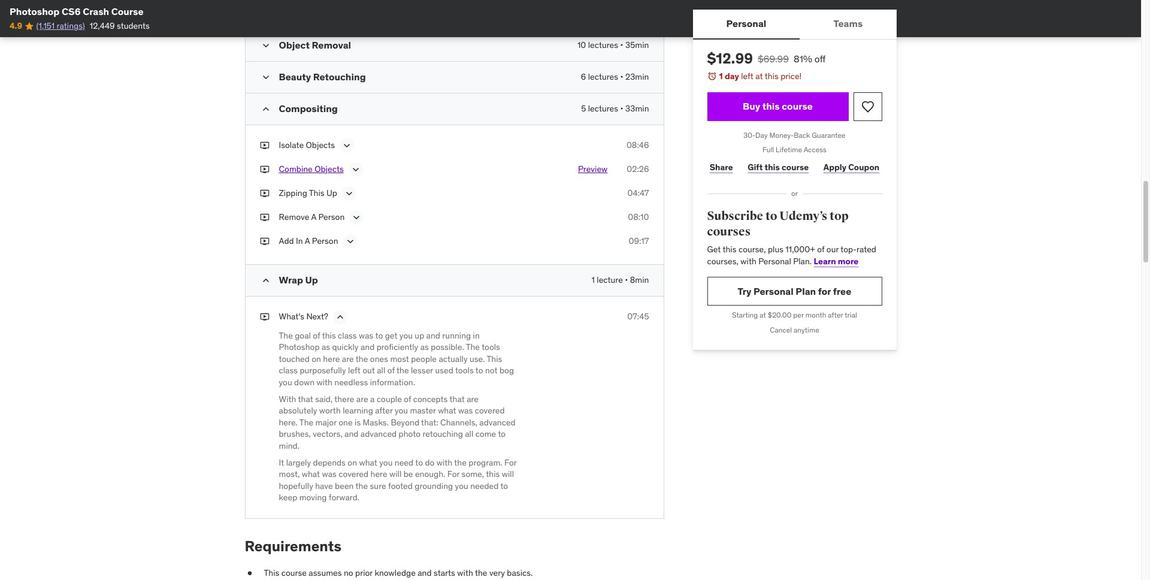 Task type: describe. For each thing, give the bounding box(es) containing it.
this inside "link"
[[765, 162, 780, 172]]

this inside button
[[763, 100, 780, 112]]

1 vertical spatial tools
[[455, 365, 474, 376]]

2 vertical spatial personal
[[754, 285, 794, 297]]

gift
[[748, 162, 763, 172]]

of right goal
[[313, 330, 320, 341]]

running
[[442, 330, 471, 341]]

and up ones
[[361, 342, 375, 353]]

$69.99
[[758, 53, 789, 65]]

3 lectures from the top
[[588, 103, 618, 114]]

alarm image
[[707, 71, 717, 81]]

1 horizontal spatial this
[[309, 187, 325, 198]]

students
[[117, 21, 150, 31]]

xsmall image for zipping this up
[[260, 187, 269, 199]]

xsmall image for add in a person
[[260, 235, 269, 247]]

(1,151
[[36, 21, 55, 31]]

said,
[[315, 394, 333, 404]]

1 horizontal spatial for
[[505, 457, 517, 468]]

the up some,
[[454, 457, 467, 468]]

12,449
[[90, 21, 115, 31]]

combine objects button
[[279, 163, 344, 178]]

and down one
[[345, 429, 359, 440]]

the left the very
[[475, 567, 487, 578]]

course for buy this course
[[782, 100, 813, 112]]

after inside the goal of this class was to get you up and running in photoshop as quickly and proficiently as possible. the tools touched on here are the ones most people actually use. this class purposefully left out all of the lesser used tools to not bog you down with needless information. with that said, there are a couple of concepts that are absolutely worth learning after you master what was covered here. the major one is masks. beyond that: channels, advanced brushes, vectors, and advanced photo retouching all come to mind. it largely depends on what you need to do with the program. for most, what was covered here will be enough. for some, this will hopefully have been the sure footed grounding you needed to keep moving forward.
[[375, 405, 393, 416]]

grounding
[[415, 480, 453, 491]]

ratings)
[[57, 21, 85, 31]]

11,000+
[[786, 244, 816, 255]]

show lecture description image for isolate objects
[[341, 139, 353, 151]]

personal inside button
[[727, 18, 767, 30]]

access
[[804, 145, 827, 154]]

1 horizontal spatial up
[[327, 187, 337, 198]]

day
[[756, 130, 768, 139]]

show lecture description image
[[344, 235, 356, 247]]

beauty retouching
[[279, 71, 366, 83]]

get
[[385, 330, 398, 341]]

xsmall image for isolate objects
[[260, 139, 269, 151]]

combine objects
[[279, 163, 344, 174]]

with inside the get this course, plus 11,000+ of our top-rated courses, with personal plan.
[[741, 256, 757, 267]]

5
[[581, 103, 586, 114]]

trial
[[845, 311, 857, 320]]

masks.
[[363, 417, 389, 428]]

cancel
[[770, 326, 792, 335]]

add
[[279, 235, 294, 246]]

per
[[794, 311, 804, 320]]

zipping
[[279, 187, 307, 198]]

needed
[[470, 480, 499, 491]]

you up with
[[279, 377, 292, 388]]

08:46
[[627, 139, 649, 150]]

wishlist image
[[861, 99, 875, 114]]

• left 33min
[[620, 103, 624, 114]]

here.
[[279, 417, 298, 428]]

0 vertical spatial advanced
[[480, 417, 516, 428]]

2 xsmall image from the top
[[260, 211, 269, 223]]

course for gift this course
[[782, 162, 809, 172]]

0 vertical spatial photoshop
[[10, 5, 60, 17]]

xsmall image down requirements
[[245, 567, 254, 579]]

guarantee
[[812, 130, 846, 139]]

30-day money-back guarantee full lifetime access
[[744, 130, 846, 154]]

absolutely
[[279, 405, 317, 416]]

and left 'starts'
[[418, 567, 432, 578]]

hopefully
[[279, 480, 313, 491]]

brushes,
[[279, 429, 311, 440]]

1 vertical spatial all
[[465, 429, 474, 440]]

use.
[[470, 353, 485, 364]]

off
[[815, 53, 826, 65]]

with right 'starts'
[[457, 567, 473, 578]]

1 vertical spatial for
[[447, 469, 460, 480]]

learn
[[814, 256, 836, 267]]

photoshop inside the goal of this class was to get you up and running in photoshop as quickly and proficiently as possible. the tools touched on here are the ones most people actually use. this class purposefully left out all of the lesser used tools to not bog you down with needless information. with that said, there are a couple of concepts that are absolutely worth learning after you master what was covered here. the major one is masks. beyond that: channels, advanced brushes, vectors, and advanced photo retouching all come to mind. it largely depends on what you need to do with the program. for most, what was covered here will be enough. for some, this will hopefully have been the sure footed grounding you needed to keep moving forward.
[[279, 342, 320, 353]]

next?
[[306, 311, 328, 322]]

concepts
[[413, 394, 448, 404]]

0 vertical spatial covered
[[475, 405, 505, 416]]

back
[[794, 130, 810, 139]]

you left need at the bottom of page
[[379, 457, 393, 468]]

subscribe
[[707, 209, 764, 224]]

0 horizontal spatial here
[[323, 353, 340, 364]]

money-
[[770, 130, 794, 139]]

apply coupon button
[[821, 155, 882, 179]]

show lecture description image for zipping this up
[[343, 187, 355, 199]]

0 horizontal spatial what
[[302, 469, 320, 480]]

bog
[[500, 365, 514, 376]]

learn more
[[814, 256, 859, 267]]

top
[[830, 209, 849, 224]]

prior
[[355, 567, 373, 578]]

channels,
[[440, 417, 478, 428]]

try personal plan for free link
[[707, 277, 882, 306]]

share
[[710, 162, 733, 172]]

to right needed
[[501, 480, 508, 491]]

2 vertical spatial course
[[281, 567, 307, 578]]

more
[[838, 256, 859, 267]]

ones
[[370, 353, 388, 364]]

0 horizontal spatial covered
[[339, 469, 369, 480]]

what's
[[279, 311, 304, 322]]

it
[[279, 457, 284, 468]]

this down program.
[[486, 469, 500, 480]]

of right the couple
[[404, 394, 411, 404]]

2 will from the left
[[502, 469, 514, 480]]

udemy's
[[780, 209, 828, 224]]

wrap
[[279, 274, 303, 286]]

6
[[581, 71, 586, 82]]

1 vertical spatial person
[[312, 235, 338, 246]]

people
[[411, 353, 437, 364]]

• for retouching
[[620, 71, 624, 82]]

isolate
[[279, 139, 304, 150]]

the goal of this class was to get you up and running in photoshop as quickly and proficiently as possible. the tools touched on here are the ones most people actually use. this class purposefully left out all of the lesser used tools to not bog you down with needless information. with that said, there are a couple of concepts that are absolutely worth learning after you master what was covered here. the major one is masks. beyond that: channels, advanced brushes, vectors, and advanced photo retouching all come to mind. it largely depends on what you need to do with the program. for most, what was covered here will be enough. for some, this will hopefully have been the sure footed grounding you needed to keep moving forward.
[[279, 330, 517, 503]]

actually
[[439, 353, 468, 364]]

enough.
[[415, 469, 445, 480]]

possible.
[[431, 342, 464, 353]]

1 for 1 day left at this price!
[[719, 71, 723, 81]]

crash
[[83, 5, 109, 17]]

try
[[738, 285, 752, 297]]

photo
[[399, 429, 421, 440]]

largely
[[286, 457, 311, 468]]

1 for 1 lecture • 8min
[[592, 274, 595, 285]]

add in a person
[[279, 235, 338, 246]]

2 horizontal spatial was
[[458, 405, 473, 416]]

buy this course button
[[707, 92, 849, 121]]

1 that from the left
[[298, 394, 313, 404]]

0 horizontal spatial all
[[377, 365, 386, 376]]

1 day left at this price!
[[719, 71, 802, 81]]

our
[[827, 244, 839, 255]]

some,
[[462, 469, 484, 480]]

0 vertical spatial a
[[311, 211, 316, 222]]

cs6
[[62, 5, 81, 17]]

6 lectures • 23min
[[581, 71, 649, 82]]

get this course, plus 11,000+ of our top-rated courses, with personal plan.
[[707, 244, 877, 267]]

2 horizontal spatial are
[[467, 394, 479, 404]]

you up beyond
[[395, 405, 408, 416]]

course,
[[739, 244, 766, 255]]

to inside subscribe to udemy's top courses
[[766, 209, 778, 224]]

very
[[490, 567, 505, 578]]

33min
[[626, 103, 649, 114]]

1 vertical spatial the
[[466, 342, 480, 353]]

footed
[[388, 480, 413, 491]]

• for up
[[625, 274, 628, 285]]

12,449 students
[[90, 21, 150, 31]]

of inside the get this course, plus 11,000+ of our top-rated courses, with personal plan.
[[818, 244, 825, 255]]

8min
[[630, 274, 649, 285]]

is
[[355, 417, 361, 428]]

major
[[316, 417, 337, 428]]

0 vertical spatial left
[[741, 71, 754, 81]]

up
[[415, 330, 424, 341]]

2 as from the left
[[420, 342, 429, 353]]



Task type: vqa. For each thing, say whether or not it's contained in the screenshot.
get
yes



Task type: locate. For each thing, give the bounding box(es) containing it.
on right depends
[[348, 457, 357, 468]]

xsmall image
[[260, 139, 269, 151], [260, 187, 269, 199], [260, 235, 269, 247], [260, 311, 269, 323], [245, 567, 254, 579]]

1 vertical spatial a
[[305, 235, 310, 246]]

and
[[426, 330, 440, 341], [361, 342, 375, 353], [345, 429, 359, 440], [418, 567, 432, 578]]

2 small image from the top
[[260, 103, 272, 115]]

show lecture description image right zipping this up at the top of page
[[343, 187, 355, 199]]

1 will from the left
[[389, 469, 402, 480]]

1 vertical spatial personal
[[759, 256, 791, 267]]

0 vertical spatial at
[[756, 71, 763, 81]]

this right buy
[[763, 100, 780, 112]]

buy
[[743, 100, 761, 112]]

you left up
[[400, 330, 413, 341]]

photoshop up (1,151
[[10, 5, 60, 17]]

0 vertical spatial the
[[279, 330, 293, 341]]

1 vertical spatial 1
[[592, 274, 595, 285]]

small image for wrap
[[260, 274, 272, 286]]

all down ones
[[377, 365, 386, 376]]

of up information.
[[388, 365, 395, 376]]

2 horizontal spatial the
[[466, 342, 480, 353]]

1 vertical spatial xsmall image
[[260, 211, 269, 223]]

the
[[356, 353, 368, 364], [397, 365, 409, 376], [454, 457, 467, 468], [356, 480, 368, 491], [475, 567, 487, 578]]

keep
[[279, 492, 297, 503]]

or
[[792, 189, 798, 198]]

personal button
[[693, 10, 800, 38]]

starts
[[434, 567, 455, 578]]

this up courses,
[[723, 244, 737, 255]]

personal
[[727, 18, 767, 30], [759, 256, 791, 267], [754, 285, 794, 297]]

1 vertical spatial after
[[375, 405, 393, 416]]

5 lectures • 33min
[[581, 103, 649, 114]]

0 vertical spatial xsmall image
[[260, 163, 269, 175]]

0 vertical spatial lectures
[[588, 39, 619, 50]]

1 vertical spatial photoshop
[[279, 342, 320, 353]]

after inside starting at $20.00 per month after trial cancel anytime
[[828, 311, 843, 320]]

after
[[828, 311, 843, 320], [375, 405, 393, 416]]

tools up "use."
[[482, 342, 500, 353]]

the down most
[[397, 365, 409, 376]]

as up people
[[420, 342, 429, 353]]

with right do
[[437, 457, 453, 468]]

0 horizontal spatial the
[[279, 330, 293, 341]]

was down depends
[[322, 469, 337, 480]]

xsmall image
[[260, 163, 269, 175], [260, 211, 269, 223]]

advanced
[[480, 417, 516, 428], [361, 429, 397, 440]]

1 vertical spatial lectures
[[588, 71, 618, 82]]

person up show lecture description image
[[318, 211, 345, 222]]

0 vertical spatial objects
[[306, 139, 335, 150]]

you down some,
[[455, 480, 468, 491]]

0 horizontal spatial on
[[312, 353, 321, 364]]

0 vertical spatial this
[[309, 187, 325, 198]]

small image left wrap
[[260, 274, 272, 286]]

here up sure
[[371, 469, 387, 480]]

0 horizontal spatial 1
[[592, 274, 595, 285]]

this inside the get this course, plus 11,000+ of our top-rated courses, with personal plan.
[[723, 244, 737, 255]]

course
[[111, 5, 144, 17]]

1 horizontal spatial what
[[359, 457, 377, 468]]

one
[[339, 417, 353, 428]]

2 vertical spatial was
[[322, 469, 337, 480]]

this down requirements
[[264, 567, 279, 578]]

objects for combine objects
[[315, 163, 344, 174]]

to down "use."
[[476, 365, 483, 376]]

no
[[344, 567, 353, 578]]

objects for isolate objects
[[306, 139, 335, 150]]

(1,151 ratings)
[[36, 21, 85, 31]]

will up the footed
[[389, 469, 402, 480]]

1 small image from the top
[[260, 39, 272, 51]]

all down channels,
[[465, 429, 474, 440]]

1 horizontal spatial advanced
[[480, 417, 516, 428]]

07:45
[[627, 311, 649, 322]]

0 horizontal spatial advanced
[[361, 429, 397, 440]]

touched
[[279, 353, 310, 364]]

this inside the goal of this class was to get you up and running in photoshop as quickly and proficiently as possible. the tools touched on here are the ones most people actually use. this class purposefully left out all of the lesser used tools to not bog you down with needless information. with that said, there are a couple of concepts that are absolutely worth learning after you master what was covered here. the major one is masks. beyond that: channels, advanced brushes, vectors, and advanced photo retouching all come to mind. it largely depends on what you need to do with the program. for most, what was covered here will be enough. for some, this will hopefully have been the sure footed grounding you needed to keep moving forward.
[[487, 353, 502, 364]]

to
[[766, 209, 778, 224], [375, 330, 383, 341], [476, 365, 483, 376], [498, 429, 506, 440], [415, 457, 423, 468], [501, 480, 508, 491]]

this up quickly at left bottom
[[322, 330, 336, 341]]

the down "in"
[[466, 342, 480, 353]]

class down 'touched'
[[279, 365, 298, 376]]

1 horizontal spatial left
[[741, 71, 754, 81]]

0 vertical spatial what
[[438, 405, 456, 416]]

0 horizontal spatial up
[[305, 274, 318, 286]]

0 vertical spatial here
[[323, 353, 340, 364]]

small image
[[260, 71, 272, 83], [260, 274, 272, 286]]

starting
[[732, 311, 758, 320]]

and right up
[[426, 330, 440, 341]]

removal
[[312, 39, 351, 51]]

1 xsmall image from the top
[[260, 163, 269, 175]]

0 horizontal spatial left
[[348, 365, 361, 376]]

0 horizontal spatial that
[[298, 394, 313, 404]]

to left get
[[375, 330, 383, 341]]

1 vertical spatial covered
[[339, 469, 369, 480]]

xsmall image left remove
[[260, 211, 269, 223]]

personal up $12.99 at right top
[[727, 18, 767, 30]]

1 vertical spatial course
[[782, 162, 809, 172]]

sure
[[370, 480, 386, 491]]

get
[[707, 244, 721, 255]]

used
[[435, 365, 454, 376]]

are
[[342, 353, 354, 364], [356, 394, 368, 404], [467, 394, 479, 404]]

this up not
[[487, 353, 502, 364]]

lecture
[[597, 274, 623, 285]]

0 horizontal spatial was
[[322, 469, 337, 480]]

this down combine objects button
[[309, 187, 325, 198]]

2 vertical spatial what
[[302, 469, 320, 480]]

compositing
[[279, 102, 338, 114]]

object
[[279, 39, 310, 51]]

1 horizontal spatial a
[[311, 211, 316, 222]]

advanced up come
[[480, 417, 516, 428]]

most,
[[279, 469, 300, 480]]

• left 35min at the right of page
[[621, 39, 624, 50]]

basics.
[[507, 567, 533, 578]]

remove
[[279, 211, 309, 222]]

1
[[719, 71, 723, 81], [592, 274, 595, 285]]

objects up combine objects
[[306, 139, 335, 150]]

apply
[[824, 162, 847, 172]]

1 as from the left
[[322, 342, 330, 353]]

0 vertical spatial all
[[377, 365, 386, 376]]

starting at $20.00 per month after trial cancel anytime
[[732, 311, 857, 335]]

1 horizontal spatial will
[[502, 469, 514, 480]]

1 horizontal spatial photoshop
[[279, 342, 320, 353]]

assumes
[[309, 567, 342, 578]]

show lecture description image right combine objects
[[350, 163, 362, 175]]

1 horizontal spatial on
[[348, 457, 357, 468]]

1 horizontal spatial the
[[300, 417, 314, 428]]

here up purposefully
[[323, 353, 340, 364]]

0 horizontal spatial are
[[342, 353, 354, 364]]

1 vertical spatial up
[[305, 274, 318, 286]]

on
[[312, 353, 321, 364], [348, 457, 357, 468]]

objects inside button
[[315, 163, 344, 174]]

23min
[[626, 71, 649, 82]]

personal inside the get this course, plus 11,000+ of our top-rated courses, with personal plan.
[[759, 256, 791, 267]]

0 vertical spatial up
[[327, 187, 337, 198]]

vectors,
[[313, 429, 343, 440]]

for
[[818, 285, 831, 297]]

left right day
[[741, 71, 754, 81]]

course down requirements
[[281, 567, 307, 578]]

up right wrap
[[305, 274, 318, 286]]

lectures for retouching
[[588, 71, 618, 82]]

this down $69.99
[[765, 71, 779, 81]]

a right remove
[[311, 211, 316, 222]]

plan.
[[793, 256, 812, 267]]

as left quickly at left bottom
[[322, 342, 330, 353]]

0 vertical spatial for
[[505, 457, 517, 468]]

1 horizontal spatial was
[[359, 330, 374, 341]]

tab list
[[693, 10, 897, 40]]

small image for compositing
[[260, 103, 272, 115]]

tools down actually
[[455, 365, 474, 376]]

show lecture description image up show lecture description image
[[351, 211, 363, 223]]

advanced down masks.
[[361, 429, 397, 440]]

1 horizontal spatial class
[[338, 330, 357, 341]]

1 horizontal spatial tools
[[482, 342, 500, 353]]

will down program.
[[502, 469, 514, 480]]

1 vertical spatial left
[[348, 365, 361, 376]]

$12.99 $69.99 81% off
[[707, 49, 826, 68]]

left up needless
[[348, 365, 361, 376]]

course down 'lifetime'
[[782, 162, 809, 172]]

xsmall image left combine
[[260, 163, 269, 175]]

object removal
[[279, 39, 351, 51]]

person left show lecture description image
[[312, 235, 338, 246]]

0 horizontal spatial tools
[[455, 365, 474, 376]]

2 vertical spatial this
[[264, 567, 279, 578]]

1 vertical spatial was
[[458, 405, 473, 416]]

was
[[359, 330, 374, 341], [458, 405, 473, 416], [322, 469, 337, 480]]

to left do
[[415, 457, 423, 468]]

at down $12.99 $69.99 81% off
[[756, 71, 763, 81]]

coupon
[[849, 162, 880, 172]]

been
[[335, 480, 354, 491]]

this right gift
[[765, 162, 780, 172]]

what down the "largely"
[[302, 469, 320, 480]]

1 horizontal spatial that
[[450, 394, 465, 404]]

come
[[476, 429, 496, 440]]

depends
[[313, 457, 346, 468]]

1 vertical spatial here
[[371, 469, 387, 480]]

• for removal
[[621, 39, 624, 50]]

1 vertical spatial at
[[760, 311, 766, 320]]

needless
[[335, 377, 368, 388]]

with down purposefully
[[317, 377, 333, 388]]

1 vertical spatial objects
[[315, 163, 344, 174]]

0 vertical spatial small image
[[260, 71, 272, 83]]

1 horizontal spatial are
[[356, 394, 368, 404]]

xsmall image left add
[[260, 235, 269, 247]]

photoshop down goal
[[279, 342, 320, 353]]

covered up come
[[475, 405, 505, 416]]

lectures for removal
[[588, 39, 619, 50]]

left inside the goal of this class was to get you up and running in photoshop as quickly and proficiently as possible. the tools touched on here are the ones most people actually use. this class purposefully left out all of the lesser used tools to not bog you down with needless information. with that said, there are a couple of concepts that are absolutely worth learning after you master what was covered here. the major one is masks. beyond that: channels, advanced brushes, vectors, and advanced photo retouching all come to mind. it largely depends on what you need to do with the program. for most, what was covered here will be enough. for some, this will hopefully have been the sure footed grounding you needed to keep moving forward.
[[348, 365, 361, 376]]

on up purposefully
[[312, 353, 321, 364]]

xsmall image left what's
[[260, 311, 269, 323]]

2 small image from the top
[[260, 274, 272, 286]]

a right in
[[305, 235, 310, 246]]

with down course,
[[741, 256, 757, 267]]

1 horizontal spatial here
[[371, 469, 387, 480]]

show lecture description image right isolate objects
[[341, 139, 353, 151]]

month
[[806, 311, 827, 320]]

apply coupon
[[824, 162, 880, 172]]

1 horizontal spatial after
[[828, 311, 843, 320]]

xsmall image left "zipping"
[[260, 187, 269, 199]]

2 lectures from the top
[[588, 71, 618, 82]]

small image for object removal
[[260, 39, 272, 51]]

that up channels,
[[450, 394, 465, 404]]

lectures right 10
[[588, 39, 619, 50]]

retouching
[[423, 429, 463, 440]]

at left the $20.00
[[760, 311, 766, 320]]

xsmall image left isolate
[[260, 139, 269, 151]]

hide lecture description image
[[334, 311, 346, 323]]

personal down the plus
[[759, 256, 791, 267]]

at inside starting at $20.00 per month after trial cancel anytime
[[760, 311, 766, 320]]

• left the 23min
[[620, 71, 624, 82]]

mind.
[[279, 440, 300, 451]]

was up channels,
[[458, 405, 473, 416]]

full
[[763, 145, 774, 154]]

0 vertical spatial course
[[782, 100, 813, 112]]

the down absolutely
[[300, 417, 314, 428]]

what up channels,
[[438, 405, 456, 416]]

0 horizontal spatial will
[[389, 469, 402, 480]]

2 vertical spatial the
[[300, 417, 314, 428]]

with
[[741, 256, 757, 267], [317, 377, 333, 388], [437, 457, 453, 468], [457, 567, 473, 578]]

are left a
[[356, 394, 368, 404]]

that:
[[421, 417, 438, 428]]

was left get
[[359, 330, 374, 341]]

knowledge
[[375, 567, 416, 578]]

that up absolutely
[[298, 394, 313, 404]]

course inside button
[[782, 100, 813, 112]]

2 vertical spatial lectures
[[588, 103, 618, 114]]

$20.00
[[768, 311, 792, 320]]

course inside "link"
[[782, 162, 809, 172]]

0 vertical spatial tools
[[482, 342, 500, 353]]

what's next?
[[279, 311, 328, 322]]

1 vertical spatial small image
[[260, 274, 272, 286]]

need
[[395, 457, 414, 468]]

the
[[279, 330, 293, 341], [466, 342, 480, 353], [300, 417, 314, 428]]

show lecture description image for remove a person
[[351, 211, 363, 223]]

1 vertical spatial on
[[348, 457, 357, 468]]

after left trial
[[828, 311, 843, 320]]

• left 8min
[[625, 274, 628, 285]]

courses,
[[707, 256, 739, 267]]

1 lectures from the top
[[588, 39, 619, 50]]

share button
[[707, 155, 736, 179]]

1 vertical spatial advanced
[[361, 429, 397, 440]]

0 horizontal spatial for
[[447, 469, 460, 480]]

person
[[318, 211, 345, 222], [312, 235, 338, 246]]

to right come
[[498, 429, 506, 440]]

beyond
[[391, 417, 419, 428]]

tab list containing personal
[[693, 10, 897, 40]]

0 vertical spatial personal
[[727, 18, 767, 30]]

for left some,
[[447, 469, 460, 480]]

0 horizontal spatial after
[[375, 405, 393, 416]]

1 vertical spatial class
[[279, 365, 298, 376]]

0 vertical spatial on
[[312, 353, 321, 364]]

2 that from the left
[[450, 394, 465, 404]]

0 vertical spatial was
[[359, 330, 374, 341]]

2 horizontal spatial this
[[487, 353, 502, 364]]

1 small image from the top
[[260, 71, 272, 83]]

information.
[[370, 377, 415, 388]]

personal up the $20.00
[[754, 285, 794, 297]]

small image left 'object'
[[260, 39, 272, 51]]

0 horizontal spatial as
[[322, 342, 330, 353]]

photoshop cs6 crash course
[[10, 5, 144, 17]]

the up 'out'
[[356, 353, 368, 364]]

0 horizontal spatial a
[[305, 235, 310, 246]]

0 vertical spatial person
[[318, 211, 345, 222]]

will
[[389, 469, 402, 480], [502, 469, 514, 480]]

1 horizontal spatial 1
[[719, 71, 723, 81]]

small image for beauty
[[260, 71, 272, 83]]

requirements
[[245, 537, 342, 556]]

35min
[[626, 39, 649, 50]]

lectures right 6
[[588, 71, 618, 82]]

2 horizontal spatial what
[[438, 405, 456, 416]]

up
[[327, 187, 337, 198], [305, 274, 318, 286]]

1 horizontal spatial all
[[465, 429, 474, 440]]

small image
[[260, 39, 272, 51], [260, 103, 272, 115]]

beauty
[[279, 71, 311, 83]]

$12.99
[[707, 49, 753, 68]]

course up "back"
[[782, 100, 813, 112]]

1 vertical spatial what
[[359, 457, 377, 468]]

here
[[323, 353, 340, 364], [371, 469, 387, 480]]

lectures right 5
[[588, 103, 618, 114]]

0 horizontal spatial this
[[264, 567, 279, 578]]

master
[[410, 405, 436, 416]]

have
[[315, 480, 333, 491]]

0 horizontal spatial class
[[279, 365, 298, 376]]

10
[[578, 39, 586, 50]]

the left sure
[[356, 480, 368, 491]]

show lecture description image
[[341, 139, 353, 151], [350, 163, 362, 175], [343, 187, 355, 199], [351, 211, 363, 223]]

for right program.
[[505, 457, 517, 468]]

1 right alarm image
[[719, 71, 723, 81]]

0 vertical spatial after
[[828, 311, 843, 320]]



